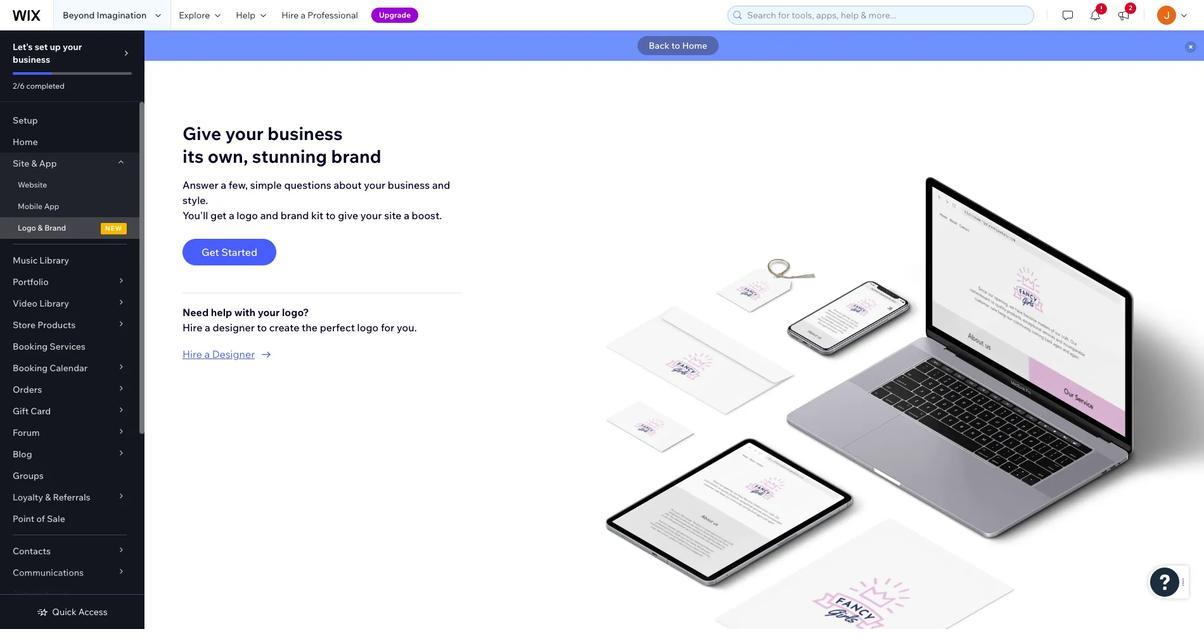 Task type: locate. For each thing, give the bounding box(es) containing it.
1 vertical spatial app
[[44, 202, 59, 211]]

2 vertical spatial to
[[257, 322, 267, 334]]

to inside button
[[672, 40, 680, 51]]

the
[[302, 322, 318, 334]]

home link
[[0, 131, 139, 153]]

store products button
[[0, 314, 139, 336]]

hire inside hire a professional link
[[282, 10, 299, 21]]

give
[[183, 122, 221, 145]]

app
[[39, 158, 57, 169], [44, 202, 59, 211]]

logo & brand
[[18, 223, 66, 233]]

2 library from the top
[[39, 298, 69, 309]]

brand inside give your business its own, stunning brand
[[331, 145, 382, 167]]

your
[[63, 41, 82, 53], [225, 122, 264, 145], [364, 179, 386, 192], [361, 209, 382, 222], [258, 306, 280, 319]]

to inside answer a few, simple questions about your business and style. you'll get a logo and brand kit to give your site a boost.
[[326, 209, 336, 222]]

brand
[[331, 145, 382, 167], [281, 209, 309, 222]]

your right about
[[364, 179, 386, 192]]

groups link
[[0, 465, 139, 487]]

1 vertical spatial library
[[39, 298, 69, 309]]

answer a few, simple questions about your business and style. you'll get a logo and brand kit to give your site a boost.
[[183, 179, 450, 222]]

to
[[672, 40, 680, 51], [326, 209, 336, 222], [257, 322, 267, 334]]

0 horizontal spatial home
[[13, 136, 38, 148]]

booking for booking calendar
[[13, 363, 48, 374]]

1 library from the top
[[40, 255, 69, 266]]

help button
[[228, 0, 274, 30]]

1 vertical spatial home
[[13, 136, 38, 148]]

gift
[[13, 406, 29, 417]]

library for video library
[[39, 298, 69, 309]]

hire right help button
[[282, 10, 299, 21]]

booking
[[13, 341, 48, 353], [13, 363, 48, 374]]

business down let's
[[13, 54, 50, 65]]

booking down store
[[13, 341, 48, 353]]

1 horizontal spatial brand
[[331, 145, 382, 167]]

beyond imagination
[[63, 10, 147, 21]]

app right mobile
[[44, 202, 59, 211]]

a left professional
[[301, 10, 306, 21]]

quick access button
[[37, 607, 108, 618]]

1 vertical spatial and
[[260, 209, 278, 222]]

a
[[301, 10, 306, 21], [221, 179, 226, 192], [229, 209, 234, 222], [404, 209, 410, 222], [205, 322, 210, 334], [204, 348, 210, 361]]

2 vertical spatial business
[[388, 179, 430, 192]]

hire a professional
[[282, 10, 358, 21]]

business up site in the top of the page
[[388, 179, 430, 192]]

get
[[202, 246, 219, 259]]

1 horizontal spatial and
[[432, 179, 450, 192]]

video library
[[13, 298, 69, 309]]

communications
[[13, 567, 84, 579]]

2 vertical spatial hire
[[183, 348, 202, 361]]

portfolio button
[[0, 271, 139, 293]]

logo right get
[[237, 209, 258, 222]]

& right logo
[[38, 223, 43, 233]]

2/6
[[13, 81, 25, 91]]

your up own,
[[225, 122, 264, 145]]

0 vertical spatial brand
[[331, 145, 382, 167]]

style.
[[183, 194, 208, 207]]

0 vertical spatial to
[[672, 40, 680, 51]]

loyalty
[[13, 492, 43, 503]]

quick
[[52, 607, 77, 618]]

1 horizontal spatial home
[[682, 40, 708, 51]]

answer
[[183, 179, 219, 192]]

point of sale
[[13, 514, 65, 525]]

booking up the 'orders'
[[13, 363, 48, 374]]

1 booking from the top
[[13, 341, 48, 353]]

booking inside dropdown button
[[13, 363, 48, 374]]

your inside "let's set up your business"
[[63, 41, 82, 53]]

website link
[[0, 174, 139, 196]]

hire left the "designer"
[[183, 348, 202, 361]]

0 vertical spatial home
[[682, 40, 708, 51]]

brand left 'kit'
[[281, 209, 309, 222]]

& right loyalty
[[45, 492, 51, 503]]

and down simple
[[260, 209, 278, 222]]

&
[[31, 158, 37, 169], [38, 223, 43, 233], [45, 492, 51, 503]]

0 horizontal spatial logo
[[237, 209, 258, 222]]

hire inside need help with your logo? hire a designer to create the perfect logo for you.
[[183, 322, 203, 334]]

let's set up your business
[[13, 41, 82, 65]]

hire a professional link
[[274, 0, 366, 30]]

booking services link
[[0, 336, 139, 358]]

1 vertical spatial booking
[[13, 363, 48, 374]]

1 vertical spatial brand
[[281, 209, 309, 222]]

0 horizontal spatial to
[[257, 322, 267, 334]]

0 horizontal spatial brand
[[281, 209, 309, 222]]

2 horizontal spatial &
[[45, 492, 51, 503]]

upgrade
[[379, 10, 411, 20]]

and up boost.
[[432, 179, 450, 192]]

home inside sidebar element
[[13, 136, 38, 148]]

your right up
[[63, 41, 82, 53]]

2 horizontal spatial to
[[672, 40, 680, 51]]

set
[[35, 41, 48, 53]]

services
[[50, 341, 86, 353]]

logo?
[[282, 306, 309, 319]]

app inside popup button
[[39, 158, 57, 169]]

business up stunning
[[268, 122, 343, 145]]

boost.
[[412, 209, 442, 222]]

0 horizontal spatial and
[[260, 209, 278, 222]]

2 booking from the top
[[13, 363, 48, 374]]

1 horizontal spatial &
[[38, 223, 43, 233]]

hire
[[282, 10, 299, 21], [183, 322, 203, 334], [183, 348, 202, 361]]

hire inside hire a designer button
[[183, 348, 202, 361]]

you.
[[397, 322, 417, 334]]

professional
[[308, 10, 358, 21]]

0 horizontal spatial business
[[13, 54, 50, 65]]

business inside "let's set up your business"
[[13, 54, 50, 65]]

your up create
[[258, 306, 280, 319]]

create
[[269, 322, 300, 334]]

your inside need help with your logo? hire a designer to create the perfect logo for you.
[[258, 306, 280, 319]]

library up the 'portfolio' dropdown button at top left
[[40, 255, 69, 266]]

0 vertical spatial app
[[39, 158, 57, 169]]

2 vertical spatial &
[[45, 492, 51, 503]]

its
[[183, 145, 204, 167]]

business inside answer a few, simple questions about your business and style. you'll get a logo and brand kit to give your site a boost.
[[388, 179, 430, 192]]

home right back
[[682, 40, 708, 51]]

0 horizontal spatial &
[[31, 158, 37, 169]]

gift card button
[[0, 401, 139, 422]]

0 vertical spatial hire
[[282, 10, 299, 21]]

1 vertical spatial &
[[38, 223, 43, 233]]

1 horizontal spatial business
[[268, 122, 343, 145]]

logo left for
[[357, 322, 379, 334]]

2 horizontal spatial business
[[388, 179, 430, 192]]

point
[[13, 514, 34, 525]]

questions
[[284, 179, 331, 192]]

new
[[105, 224, 122, 233]]

logo inside need help with your logo? hire a designer to create the perfect logo for you.
[[357, 322, 379, 334]]

to left create
[[257, 322, 267, 334]]

and
[[432, 179, 450, 192], [260, 209, 278, 222]]

brand inside answer a few, simple questions about your business and style. you'll get a logo and brand kit to give your site a boost.
[[281, 209, 309, 222]]

1 vertical spatial logo
[[357, 322, 379, 334]]

a inside button
[[204, 348, 210, 361]]

to right 'kit'
[[326, 209, 336, 222]]

1 horizontal spatial to
[[326, 209, 336, 222]]

& right site
[[31, 158, 37, 169]]

forum button
[[0, 422, 139, 444]]

library inside dropdown button
[[39, 298, 69, 309]]

brand up about
[[331, 145, 382, 167]]

a left the "designer"
[[204, 348, 210, 361]]

a down need
[[205, 322, 210, 334]]

library up 'products'
[[39, 298, 69, 309]]

back
[[649, 40, 670, 51]]

1 vertical spatial business
[[268, 122, 343, 145]]

1 horizontal spatial logo
[[357, 322, 379, 334]]

& for loyalty
[[45, 492, 51, 503]]

your inside give your business its own, stunning brand
[[225, 122, 264, 145]]

home
[[682, 40, 708, 51], [13, 136, 38, 148]]

about
[[334, 179, 362, 192]]

orders
[[13, 384, 42, 396]]

simple
[[250, 179, 282, 192]]

0 vertical spatial business
[[13, 54, 50, 65]]

need help with your logo? hire a designer to create the perfect logo for you.
[[183, 306, 417, 334]]

app up website on the top left
[[39, 158, 57, 169]]

0 vertical spatial booking
[[13, 341, 48, 353]]

to right back
[[672, 40, 680, 51]]

business
[[13, 54, 50, 65], [268, 122, 343, 145], [388, 179, 430, 192]]

1 vertical spatial hire
[[183, 322, 203, 334]]

hire down need
[[183, 322, 203, 334]]

0 vertical spatial library
[[40, 255, 69, 266]]

home down setup
[[13, 136, 38, 148]]

need
[[183, 306, 209, 319]]

booking calendar button
[[0, 358, 139, 379]]

0 vertical spatial &
[[31, 158, 37, 169]]

1 vertical spatial to
[[326, 209, 336, 222]]

0 vertical spatial logo
[[237, 209, 258, 222]]



Task type: vqa. For each thing, say whether or not it's contained in the screenshot.
LET'S SET UP YOUR BUSINESS
yes



Task type: describe. For each thing, give the bounding box(es) containing it.
of
[[36, 514, 45, 525]]

logo
[[18, 223, 36, 233]]

forum
[[13, 427, 40, 439]]

mobile app
[[18, 202, 59, 211]]

a left 'few,' in the left of the page
[[221, 179, 226, 192]]

referrals
[[53, 492, 90, 503]]

perfect
[[320, 322, 355, 334]]

& for logo
[[38, 223, 43, 233]]

site & app
[[13, 158, 57, 169]]

site & app button
[[0, 153, 139, 174]]

card
[[31, 406, 51, 417]]

stunning
[[252, 145, 327, 167]]

hire for hire a designer
[[183, 348, 202, 361]]

up
[[50, 41, 61, 53]]

a right get
[[229, 209, 234, 222]]

get
[[211, 209, 227, 222]]

you'll
[[183, 209, 208, 222]]

booking services
[[13, 341, 86, 353]]

a inside need help with your logo? hire a designer to create the perfect logo for you.
[[205, 322, 210, 334]]

own,
[[208, 145, 248, 167]]

give
[[338, 209, 358, 222]]

brand
[[44, 223, 66, 233]]

point of sale link
[[0, 508, 139, 530]]

get started button
[[183, 239, 277, 266]]

& for site
[[31, 158, 37, 169]]

designer
[[212, 348, 255, 361]]

help
[[211, 306, 232, 319]]

calendar
[[50, 363, 88, 374]]

setup
[[13, 115, 38, 126]]

hire a designer button
[[183, 347, 463, 362]]

site
[[384, 209, 402, 222]]

0 vertical spatial and
[[432, 179, 450, 192]]

started
[[221, 246, 258, 259]]

blog button
[[0, 444, 139, 465]]

home inside button
[[682, 40, 708, 51]]

video
[[13, 298, 37, 309]]

setup link
[[0, 110, 139, 131]]

for
[[381, 322, 395, 334]]

completed
[[26, 81, 65, 91]]

loyalty & referrals
[[13, 492, 90, 503]]

hire for hire a professional
[[282, 10, 299, 21]]

imagination
[[97, 10, 147, 21]]

let's
[[13, 41, 33, 53]]

to inside need help with your logo? hire a designer to create the perfect logo for you.
[[257, 322, 267, 334]]

2/6 completed
[[13, 81, 65, 91]]

a right site in the top of the page
[[404, 209, 410, 222]]

mobile
[[18, 202, 42, 211]]

music library
[[13, 255, 69, 266]]

mobile app link
[[0, 196, 139, 217]]

orders button
[[0, 379, 139, 401]]

communications button
[[0, 562, 139, 584]]

your left site in the top of the page
[[361, 209, 382, 222]]

logo inside answer a few, simple questions about your business and style. you'll get a logo and brand kit to give your site a boost.
[[237, 209, 258, 222]]

few,
[[229, 179, 248, 192]]

help
[[236, 10, 256, 21]]

explore
[[179, 10, 210, 21]]

products
[[38, 320, 76, 331]]

get started
[[202, 246, 258, 259]]

automations link
[[0, 584, 139, 605]]

portfolio
[[13, 276, 49, 288]]

Search for tools, apps, help & more... field
[[744, 6, 1030, 24]]

2 button
[[1110, 0, 1138, 30]]

site
[[13, 158, 29, 169]]

contacts
[[13, 546, 51, 557]]

access
[[78, 607, 108, 618]]

hire a designer
[[183, 348, 255, 361]]

upgrade button
[[372, 8, 419, 23]]

booking for booking services
[[13, 341, 48, 353]]

back to home alert
[[145, 30, 1205, 61]]

music library link
[[0, 250, 139, 271]]

groups
[[13, 470, 44, 482]]

beyond
[[63, 10, 95, 21]]

contacts button
[[0, 541, 139, 562]]

sidebar element
[[0, 30, 145, 630]]

booking calendar
[[13, 363, 88, 374]]

website
[[18, 180, 47, 190]]

sale
[[47, 514, 65, 525]]

back to home button
[[638, 36, 719, 55]]

business inside give your business its own, stunning brand
[[268, 122, 343, 145]]

library for music library
[[40, 255, 69, 266]]

kit
[[311, 209, 324, 222]]

automations
[[13, 589, 67, 600]]

blog
[[13, 449, 32, 460]]

store products
[[13, 320, 76, 331]]



